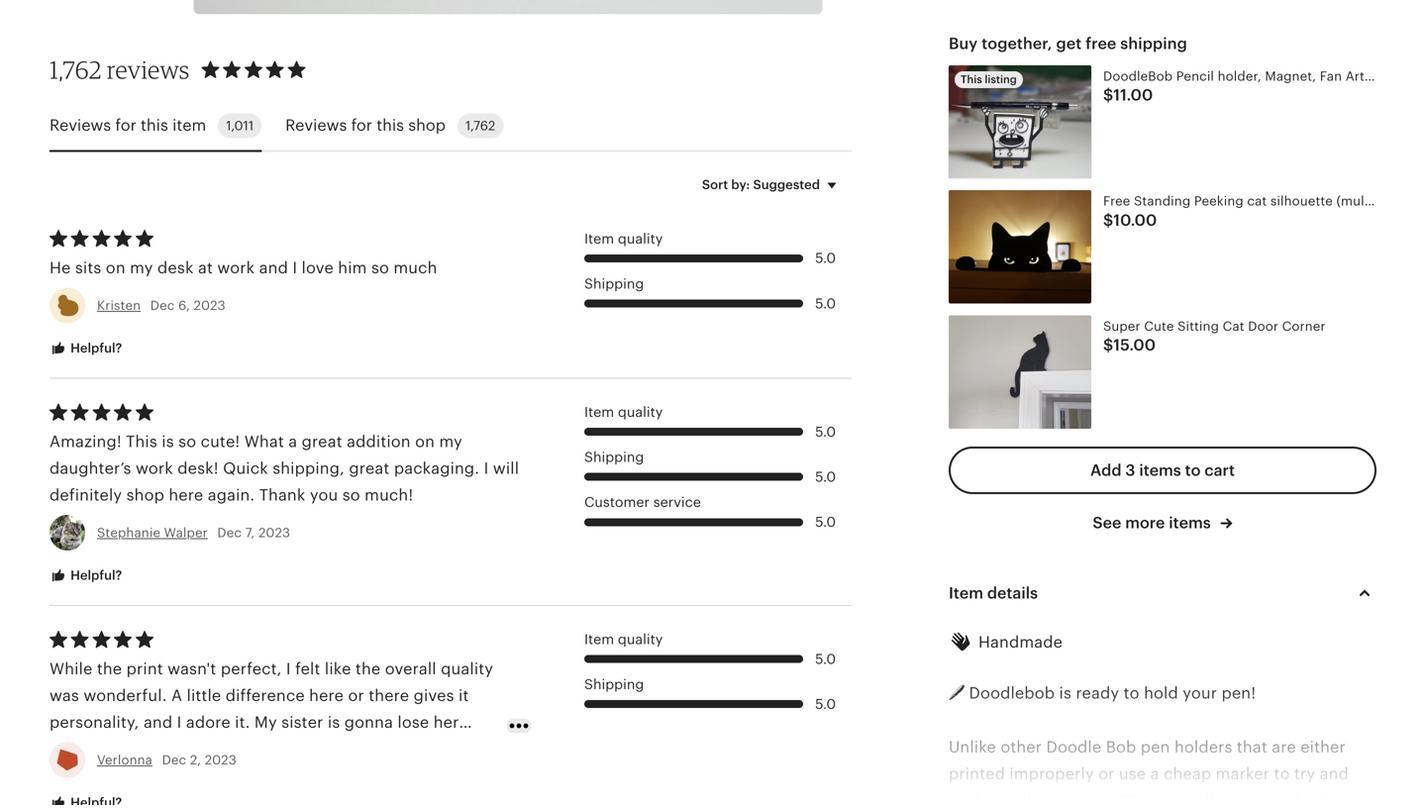 Task type: locate. For each thing, give the bounding box(es) containing it.
1 vertical spatial items
[[1169, 514, 1211, 532]]

2 item quality from the top
[[585, 404, 663, 420]]

3 5.0 from the top
[[815, 424, 836, 440]]

0 vertical spatial printed
[[949, 765, 1006, 783]]

and left love
[[259, 259, 288, 277]]

my left desk
[[130, 259, 153, 277]]

is up would
[[328, 714, 340, 732]]

items inside button
[[1140, 461, 1182, 479]]

1,762
[[50, 55, 102, 84], [466, 118, 496, 133]]

doodlebob pencil holder, magnet, fan art inspired spongebob, 3d printed pencil holder, me hoy minoy image
[[949, 65, 1092, 178]]

1 horizontal spatial great
[[349, 460, 390, 478]]

items
[[1140, 461, 1182, 479], [1169, 514, 1211, 532]]

pen!
[[1222, 684, 1256, 702]]

the up the wonderful.
[[97, 660, 122, 678]]

verlonna
[[97, 753, 153, 768]]

1,762 for 1,762 reviews
[[50, 55, 102, 84]]

0 horizontal spatial my
[[130, 259, 153, 277]]

1 vertical spatial work
[[136, 460, 173, 478]]

great down addition
[[349, 460, 390, 478]]

work
[[217, 259, 255, 277], [136, 460, 173, 478]]

2 helpful? button from the top
[[35, 558, 137, 594]]

1 vertical spatial it
[[186, 741, 196, 759]]

or inside unlike other doodle bob pen holders that are either printed improperly or use a cheap marker to try and replicate the cartoon. mine actually is printed to be
[[1099, 765, 1115, 783]]

2 shipping from the top
[[585, 449, 644, 465]]

3 $ from the top
[[1104, 337, 1114, 354]]

0 horizontal spatial the
[[97, 660, 122, 678]]

1 vertical spatial $
[[1104, 211, 1114, 229]]

great
[[302, 433, 343, 451], [349, 460, 390, 478]]

addition
[[347, 433, 411, 451]]

10/10
[[254, 741, 296, 759]]

reviews for this item
[[50, 117, 206, 134]]

1 vertical spatial helpful? button
[[35, 558, 137, 594]]

this right the amazing!
[[126, 433, 157, 451]]

stephanie walper dec 7, 2023
[[97, 525, 290, 540]]

tab list containing reviews for this item
[[50, 101, 852, 152]]

items right more
[[1169, 514, 1211, 532]]

2 reviews from the left
[[285, 117, 347, 134]]

mine
[[1121, 792, 1158, 805]]

i left "will"
[[484, 460, 489, 478]]

2023 right 2,
[[205, 753, 237, 768]]

like
[[325, 660, 351, 678]]

5.0
[[815, 250, 836, 266], [815, 295, 836, 311], [815, 424, 836, 440], [815, 469, 836, 485], [815, 514, 836, 530], [815, 651, 836, 667], [815, 696, 836, 712]]

a right use
[[1151, 765, 1160, 783]]

2 horizontal spatial so
[[371, 259, 389, 277]]

work left desk!
[[136, 460, 173, 478]]

her
[[434, 714, 459, 732]]

2 horizontal spatial and
[[1320, 765, 1349, 783]]

2 horizontal spatial the
[[1022, 792, 1047, 805]]

he sits on my desk at work and i love him so much
[[50, 259, 437, 277]]

0 horizontal spatial shop
[[126, 487, 164, 504]]

personality,
[[50, 714, 139, 732]]

1 5.0 from the top
[[815, 250, 836, 266]]

quality
[[618, 231, 663, 247], [618, 404, 663, 420], [618, 632, 663, 647], [441, 660, 493, 678]]

1 item quality from the top
[[585, 231, 663, 247]]

is inside amazing!  this is so cute! what a great addition on my daughter's work desk! quick shipping, great packaging. i will definitely shop here again. thank you so much!
[[162, 433, 174, 451]]

my up packaging.
[[439, 433, 463, 451]]

1 horizontal spatial and
[[259, 259, 288, 277]]

details
[[988, 585, 1038, 603]]

it right gives
[[459, 687, 469, 705]]

1,762 inside tab list
[[466, 118, 496, 133]]

2023
[[194, 298, 226, 313], [259, 525, 290, 540], [205, 753, 237, 768]]

verlonna dec 2, 2023
[[97, 753, 237, 768]]

dec left 6,
[[150, 298, 175, 313]]

cute
[[1144, 319, 1175, 334]]

0 vertical spatial so
[[371, 259, 389, 277]]

this left listing
[[961, 73, 982, 85]]

1 this from the left
[[141, 117, 168, 134]]

1 vertical spatial 1,762
[[466, 118, 496, 133]]

item
[[585, 231, 614, 247], [585, 404, 614, 420], [949, 585, 984, 603], [585, 632, 614, 647]]

to
[[1186, 461, 1201, 479], [1124, 684, 1140, 702], [200, 741, 216, 759], [1274, 765, 1290, 783], [1305, 792, 1321, 805]]

2 vertical spatial dec
[[162, 753, 187, 768]]

1 horizontal spatial here
[[309, 687, 344, 705]]

i left felt
[[286, 660, 291, 678]]

was
[[50, 687, 79, 705]]

to left try
[[1274, 765, 1290, 783]]

sort
[[702, 177, 728, 192]]

0 vertical spatial shipping
[[585, 276, 644, 292]]

printed up replicate
[[949, 765, 1006, 783]]

dec left 2,
[[162, 753, 187, 768]]

0 vertical spatial item quality
[[585, 231, 663, 247]]

reviews down 1,762 reviews
[[50, 117, 111, 134]]

1 horizontal spatial this
[[377, 117, 404, 134]]

customer
[[585, 495, 650, 510]]

2023 right 7,
[[259, 525, 290, 540]]

0 vertical spatial my
[[130, 259, 153, 277]]

her.
[[221, 741, 250, 759]]

sizes
[[1396, 194, 1427, 209]]

0 vertical spatial helpful?
[[67, 341, 122, 356]]

0 vertical spatial items
[[1140, 461, 1182, 479]]

0 vertical spatial 1,762
[[50, 55, 102, 84]]

1 helpful? button from the top
[[35, 330, 137, 367]]

love
[[302, 259, 334, 277]]

1 vertical spatial and
[[144, 714, 173, 732]]

2 vertical spatial $
[[1104, 337, 1114, 354]]

0 vertical spatial 2023
[[194, 298, 226, 313]]

reviews right 1,011
[[285, 117, 347, 134]]

ready
[[1076, 684, 1120, 702]]

1 vertical spatial great
[[349, 460, 390, 478]]

0 vertical spatial this
[[961, 73, 982, 85]]

here down like
[[309, 687, 344, 705]]

free standing peeking cat silhouette (multiple sizes) image
[[949, 190, 1092, 304]]

stephanie walper link
[[97, 525, 208, 540]]

1 horizontal spatial my
[[439, 433, 463, 451]]

peeking
[[1195, 194, 1244, 209]]

shipping,
[[273, 460, 345, 478]]

is inside while the print wasn't perfect, i felt like the overall quality was wonderful. a little difference here or there gives it personality, and i adore it. my sister is gonna lose her mind when i give it to her. 10/10 would recommend.
[[328, 714, 340, 732]]

0 vertical spatial $
[[1104, 86, 1114, 104]]

0 horizontal spatial great
[[302, 433, 343, 451]]

it right give
[[186, 741, 196, 759]]

a
[[289, 433, 297, 451], [1151, 765, 1160, 783]]

1 horizontal spatial reviews
[[285, 117, 347, 134]]

1 vertical spatial shipping
[[585, 449, 644, 465]]

super cute sitting cat door corner image
[[949, 316, 1092, 429]]

item inside dropdown button
[[949, 585, 984, 603]]

2 this from the left
[[377, 117, 404, 134]]

0 horizontal spatial work
[[136, 460, 173, 478]]

or left use
[[1099, 765, 1115, 783]]

quality inside while the print wasn't perfect, i felt like the overall quality was wonderful. a little difference here or there gives it personality, and i adore it. my sister is gonna lose her mind when i give it to her. 10/10 would recommend.
[[441, 660, 493, 678]]

free standing peeking cat silhouette (multiple sizes $ 10.00
[[1104, 194, 1427, 229]]

to left be
[[1305, 792, 1321, 805]]

0 horizontal spatial on
[[106, 259, 126, 277]]

helpful?
[[67, 341, 122, 356], [67, 568, 122, 583]]

2,
[[190, 753, 201, 768]]

1 vertical spatial here
[[309, 687, 344, 705]]

0 vertical spatial great
[[302, 433, 343, 451]]

helpful? button down the kristen in the left of the page
[[35, 330, 137, 367]]

shop
[[408, 117, 446, 134], [126, 487, 164, 504]]

so
[[371, 259, 389, 277], [178, 433, 196, 451], [342, 487, 360, 504]]

helpful? down the kristen in the left of the page
[[67, 341, 122, 356]]

for for item
[[115, 117, 137, 134]]

again.
[[208, 487, 255, 504]]

1 vertical spatial dec
[[217, 525, 242, 540]]

$ inside "free standing peeking cat silhouette (multiple sizes $ 10.00"
[[1104, 211, 1114, 229]]

the down the improperly on the right bottom of the page
[[1022, 792, 1047, 805]]

i left love
[[293, 259, 297, 277]]

2023 for kristen dec 6, 2023
[[194, 298, 226, 313]]

0 horizontal spatial a
[[289, 433, 297, 451]]

reviews for reviews for this shop
[[285, 117, 347, 134]]

is left cute!
[[162, 433, 174, 451]]

at
[[198, 259, 213, 277]]

1 horizontal spatial a
[[1151, 765, 1160, 783]]

0 vertical spatial work
[[217, 259, 255, 277]]

free
[[1104, 194, 1131, 209]]

1 horizontal spatial on
[[415, 433, 435, 451]]

0 vertical spatial on
[[106, 259, 126, 277]]

print
[[126, 660, 163, 678]]

0 horizontal spatial here
[[169, 487, 203, 504]]

work right at
[[217, 259, 255, 277]]

1 horizontal spatial work
[[217, 259, 255, 277]]

items right 3
[[1140, 461, 1182, 479]]

0 vertical spatial dec
[[150, 298, 175, 313]]

and up be
[[1320, 765, 1349, 783]]

1 horizontal spatial or
[[1099, 765, 1115, 783]]

2 5.0 from the top
[[815, 295, 836, 311]]

0 vertical spatial here
[[169, 487, 203, 504]]

0 vertical spatial helpful? button
[[35, 330, 137, 367]]

little
[[187, 687, 221, 705]]

2023 right 6,
[[194, 298, 226, 313]]

shipping for he sits on my desk at work and i love him so much
[[585, 276, 644, 292]]

so up desk!
[[178, 433, 196, 451]]

to left hold
[[1124, 684, 1140, 702]]

is down marker
[[1227, 792, 1240, 805]]

cart
[[1205, 461, 1235, 479]]

1 vertical spatial my
[[439, 433, 463, 451]]

on up packaging.
[[415, 433, 435, 451]]

this
[[141, 117, 168, 134], [377, 117, 404, 134]]

0 horizontal spatial or
[[348, 687, 364, 705]]

to down adore
[[200, 741, 216, 759]]

for for shop
[[351, 117, 372, 134]]

1,762 reviews
[[50, 55, 190, 84]]

0 horizontal spatial this
[[126, 433, 157, 451]]

here inside amazing!  this is so cute! what a great addition on my daughter's work desk! quick shipping, great packaging. i will definitely shop here again. thank you so much!
[[169, 487, 203, 504]]

and up give
[[144, 714, 173, 732]]

great up shipping,
[[302, 433, 343, 451]]

2 vertical spatial so
[[342, 487, 360, 504]]

1 vertical spatial item quality
[[585, 404, 663, 420]]

2 vertical spatial item quality
[[585, 632, 663, 647]]

1 horizontal spatial for
[[351, 117, 372, 134]]

0 horizontal spatial so
[[178, 433, 196, 451]]

amazing!
[[50, 433, 122, 451]]

helpful? for he sits on my desk at work and i love him so much
[[67, 341, 122, 356]]

1 reviews from the left
[[50, 117, 111, 134]]

1 horizontal spatial 1,762
[[466, 118, 496, 133]]

helpful? button for he sits on my desk at work and i love him so much
[[35, 330, 137, 367]]

daughter's
[[50, 460, 131, 478]]

1 shipping from the top
[[585, 276, 644, 292]]

1 for from the left
[[115, 117, 137, 134]]

on right the sits
[[106, 259, 126, 277]]

packaging.
[[394, 460, 480, 478]]

0 vertical spatial shop
[[408, 117, 446, 134]]

1 vertical spatial 2023
[[259, 525, 290, 540]]

super
[[1104, 319, 1141, 334]]

1 vertical spatial or
[[1099, 765, 1115, 783]]

1 horizontal spatial so
[[342, 487, 360, 504]]

would
[[300, 741, 347, 759]]

1 vertical spatial a
[[1151, 765, 1160, 783]]

2 vertical spatial 2023
[[205, 753, 237, 768]]

it.
[[235, 714, 250, 732]]

printed
[[949, 765, 1006, 783], [1244, 792, 1300, 805]]

1 vertical spatial helpful?
[[67, 568, 122, 583]]

item quality for he sits on my desk at work and i love him so much
[[585, 231, 663, 247]]

a right what
[[289, 433, 297, 451]]

helpful? down "stephanie"
[[67, 568, 122, 583]]

0 horizontal spatial printed
[[949, 765, 1006, 783]]

2 $ from the top
[[1104, 211, 1114, 229]]

2 vertical spatial and
[[1320, 765, 1349, 783]]

1 horizontal spatial this
[[961, 73, 982, 85]]

1 vertical spatial shop
[[126, 487, 164, 504]]

unlike
[[949, 738, 997, 756]]

on
[[106, 259, 126, 277], [415, 433, 435, 451]]

1 horizontal spatial shop
[[408, 117, 446, 134]]

item
[[172, 117, 206, 134]]

0 horizontal spatial and
[[144, 714, 173, 732]]

or up gonna
[[348, 687, 364, 705]]

2 helpful? from the top
[[67, 568, 122, 583]]

to left cart
[[1186, 461, 1201, 479]]

15.00
[[1114, 337, 1156, 354]]

1 vertical spatial on
[[415, 433, 435, 451]]

shipping for amazing!  this is so cute! what a great addition on my daughter's work desk! quick shipping, great packaging. i will definitely shop here again. thank you so much!
[[585, 449, 644, 465]]

dec left 7,
[[217, 525, 242, 540]]

here down desk!
[[169, 487, 203, 504]]

so right him
[[371, 259, 389, 277]]

sort by: suggested button
[[687, 164, 859, 205]]

printed down marker
[[1244, 792, 1300, 805]]

the right like
[[356, 660, 381, 678]]

1 helpful? from the top
[[67, 341, 122, 356]]

1 horizontal spatial it
[[459, 687, 469, 705]]

tab list
[[50, 101, 852, 152]]

kristen link
[[97, 298, 141, 313]]

to inside while the print wasn't perfect, i felt like the overall quality was wonderful. a little difference here or there gives it personality, and i adore it. my sister is gonna lose her mind when i give it to her. 10/10 would recommend.
[[200, 741, 216, 759]]

silhouette
[[1271, 194, 1333, 209]]

either
[[1301, 738, 1346, 756]]

0 horizontal spatial it
[[186, 741, 196, 759]]

cartoon.
[[1051, 792, 1116, 805]]

1 vertical spatial printed
[[1244, 792, 1300, 805]]

so right "you"
[[342, 487, 360, 504]]

is left ready
[[1060, 684, 1072, 702]]

1 vertical spatial this
[[126, 433, 157, 451]]

🖊️ doodlebob is ready to hold your pen!
[[949, 684, 1256, 702]]

standing
[[1134, 194, 1191, 209]]

i inside amazing!  this is so cute! what a great addition on my daughter's work desk! quick shipping, great packaging. i will definitely shop here again. thank you so much!
[[484, 460, 489, 478]]

0 horizontal spatial for
[[115, 117, 137, 134]]

walper
[[164, 525, 208, 540]]

0 horizontal spatial reviews
[[50, 117, 111, 134]]

items for 3
[[1140, 461, 1182, 479]]

this inside amazing!  this is so cute! what a great addition on my daughter's work desk! quick shipping, great packaging. i will definitely shop here again. thank you so much!
[[126, 433, 157, 451]]

0 horizontal spatial 1,762
[[50, 55, 102, 84]]

replicate
[[949, 792, 1017, 805]]

improperly
[[1010, 765, 1094, 783]]

2 for from the left
[[351, 117, 372, 134]]

3
[[1126, 461, 1136, 479]]

buy
[[949, 34, 978, 52]]

item for stephanie walper dec 7, 2023
[[585, 404, 614, 420]]

while
[[50, 660, 93, 678]]

2 vertical spatial shipping
[[585, 677, 644, 693]]

the
[[97, 660, 122, 678], [356, 660, 381, 678], [1022, 792, 1047, 805]]

helpful? button down "stephanie"
[[35, 558, 137, 594]]

0 horizontal spatial this
[[141, 117, 168, 134]]

0 vertical spatial a
[[289, 433, 297, 451]]

0 vertical spatial or
[[348, 687, 364, 705]]

item quality for amazing!  this is so cute! what a great addition on my daughter's work desk! quick shipping, great packaging. i will definitely shop here again. thank you so much!
[[585, 404, 663, 420]]



Task type: describe. For each thing, give the bounding box(es) containing it.
1,762 for 1,762
[[466, 118, 496, 133]]

🖊️
[[949, 684, 965, 702]]

stephanie
[[97, 525, 161, 540]]

dec for dec 2, 2023
[[162, 753, 187, 768]]

see
[[1093, 514, 1122, 532]]

sister
[[282, 714, 323, 732]]

more
[[1126, 514, 1165, 532]]

here inside while the print wasn't perfect, i felt like the overall quality was wonderful. a little difference here or there gives it personality, and i adore it. my sister is gonna lose her mind when i give it to her. 10/10 would recommend.
[[309, 687, 344, 705]]

pen
[[1141, 738, 1171, 756]]

verlonna link
[[97, 753, 153, 768]]

helpful? button for amazing!  this is so cute! what a great addition on my daughter's work desk! quick shipping, great packaging. i will definitely shop here again. thank you so much!
[[35, 558, 137, 594]]

1,011
[[226, 118, 254, 133]]

quality for verlonna dec 2, 2023
[[618, 632, 663, 647]]

much
[[394, 259, 437, 277]]

shop inside amazing!  this is so cute! what a great addition on my daughter's work desk! quick shipping, great packaging. i will definitely shop here again. thank you so much!
[[126, 487, 164, 504]]

together,
[[982, 34, 1053, 52]]

felt
[[295, 660, 321, 678]]

7 5.0 from the top
[[815, 696, 836, 712]]

and inside unlike other doodle bob pen holders that are either printed improperly or use a cheap marker to try and replicate the cartoon. mine actually is printed to be
[[1320, 765, 1349, 783]]

reviews for reviews for this item
[[50, 117, 111, 134]]

there
[[369, 687, 409, 705]]

is inside unlike other doodle bob pen holders that are either printed improperly or use a cheap marker to try and replicate the cartoon. mine actually is printed to be
[[1227, 792, 1240, 805]]

adore
[[186, 714, 231, 732]]

a
[[171, 687, 182, 705]]

lose
[[398, 714, 429, 732]]

actually
[[1162, 792, 1223, 805]]

he
[[50, 259, 71, 277]]

helpful? for amazing!  this is so cute! what a great addition on my daughter's work desk! quick shipping, great packaging. i will definitely shop here again. thank you so much!
[[67, 568, 122, 583]]

item details button
[[931, 570, 1395, 617]]

unlike other doodle bob pen holders that are either printed improperly or use a cheap marker to try and replicate the cartoon. mine actually is printed to be 
[[949, 738, 1368, 805]]

customer service
[[585, 495, 701, 510]]

to inside add 3 items to cart button
[[1186, 461, 1201, 479]]

you
[[310, 487, 338, 504]]

1 vertical spatial so
[[178, 433, 196, 451]]

$ inside super cute sitting cat door corner $ 15.00
[[1104, 337, 1114, 354]]

use
[[1119, 765, 1146, 783]]

item for verlonna dec 2, 2023
[[585, 632, 614, 647]]

my
[[255, 714, 277, 732]]

quality for stephanie walper dec 7, 2023
[[618, 404, 663, 420]]

add 3 items to cart button
[[949, 447, 1377, 494]]

items for more
[[1169, 514, 1211, 532]]

shop inside tab list
[[408, 117, 446, 134]]

my inside amazing!  this is so cute! what a great addition on my daughter's work desk! quick shipping, great packaging. i will definitely shop here again. thank you so much!
[[439, 433, 463, 451]]

(multiple
[[1337, 194, 1393, 209]]

cat
[[1248, 194, 1267, 209]]

5 5.0 from the top
[[815, 514, 836, 530]]

sort by: suggested
[[702, 177, 820, 192]]

gives
[[414, 687, 454, 705]]

gonna
[[345, 714, 393, 732]]

11.00
[[1114, 86, 1154, 104]]

and inside while the print wasn't perfect, i felt like the overall quality was wonderful. a little difference here or there gives it personality, and i adore it. my sister is gonna lose her mind when i give it to her. 10/10 would recommend.
[[144, 714, 173, 732]]

bob
[[1106, 738, 1137, 756]]

item for kristen dec 6, 2023
[[585, 231, 614, 247]]

see more items link
[[1093, 512, 1233, 534]]

add
[[1091, 461, 1122, 479]]

suggested
[[753, 177, 820, 192]]

listing
[[985, 73, 1017, 85]]

1 horizontal spatial printed
[[1244, 792, 1300, 805]]

0 vertical spatial and
[[259, 259, 288, 277]]

this for item
[[141, 117, 168, 134]]

a inside unlike other doodle bob pen holders that are either printed improperly or use a cheap marker to try and replicate the cartoon. mine actually is printed to be
[[1151, 765, 1160, 783]]

desk
[[158, 259, 194, 277]]

wonderful.
[[84, 687, 167, 705]]

the inside unlike other doodle bob pen holders that are either printed improperly or use a cheap marker to try and replicate the cartoon. mine actually is printed to be
[[1022, 792, 1047, 805]]

cute!
[[201, 433, 240, 451]]

quick
[[223, 460, 268, 478]]

or inside while the print wasn't perfect, i felt like the overall quality was wonderful. a little difference here or there gives it personality, and i adore it. my sister is gonna lose her mind when i give it to her. 10/10 would recommend.
[[348, 687, 364, 705]]

a inside amazing!  this is so cute! what a great addition on my daughter's work desk! quick shipping, great packaging. i will definitely shop here again. thank you so much!
[[289, 433, 297, 451]]

what
[[244, 433, 284, 451]]

$ 11.00
[[1104, 86, 1154, 104]]

reviews
[[107, 55, 190, 84]]

difference
[[226, 687, 305, 705]]

him
[[338, 259, 367, 277]]

dec for dec 6, 2023
[[150, 298, 175, 313]]

doodlebob
[[969, 684, 1055, 702]]

by:
[[731, 177, 750, 192]]

your
[[1183, 684, 1218, 702]]

thank
[[259, 487, 306, 504]]

free
[[1086, 34, 1117, 52]]

will
[[493, 460, 519, 478]]

super cute sitting cat door corner $ 15.00
[[1104, 319, 1326, 354]]

that
[[1237, 738, 1268, 756]]

1 horizontal spatial the
[[356, 660, 381, 678]]

mind
[[50, 741, 89, 759]]

sitting
[[1178, 319, 1220, 334]]

cheap
[[1164, 765, 1212, 783]]

while the print wasn't perfect, i felt like the overall quality was wonderful. a little difference here or there gives it personality, and i adore it. my sister is gonna lose her mind when i give it to her. 10/10 would recommend.
[[50, 660, 493, 759]]

kristen dec 6, 2023
[[97, 298, 226, 313]]

4 5.0 from the top
[[815, 469, 836, 485]]

this for shop
[[377, 117, 404, 134]]

3 shipping from the top
[[585, 677, 644, 693]]

doodle
[[1047, 738, 1102, 756]]

6 5.0 from the top
[[815, 651, 836, 667]]

2023 for verlonna dec 2, 2023
[[205, 753, 237, 768]]

reviews for this shop
[[285, 117, 446, 134]]

i down a
[[177, 714, 182, 732]]

service
[[654, 495, 701, 510]]

quality for kristen dec 6, 2023
[[618, 231, 663, 247]]

other
[[1001, 738, 1042, 756]]

get
[[1057, 34, 1082, 52]]

i left give
[[139, 741, 144, 759]]

when
[[93, 741, 135, 759]]

marker
[[1216, 765, 1270, 783]]

perfect,
[[221, 660, 282, 678]]

work inside amazing!  this is so cute! what a great addition on my daughter's work desk! quick shipping, great packaging. i will definitely shop here again. thank you so much!
[[136, 460, 173, 478]]

amazing!  this is so cute! what a great addition on my daughter's work desk! quick shipping, great packaging. i will definitely shop here again. thank you so much!
[[50, 433, 519, 504]]

wasn't
[[168, 660, 216, 678]]

give
[[149, 741, 181, 759]]

hold
[[1144, 684, 1179, 702]]

6,
[[178, 298, 190, 313]]

recommend.
[[352, 741, 450, 759]]

on inside amazing!  this is so cute! what a great addition on my daughter's work desk! quick shipping, great packaging. i will definitely shop here again. thank you so much!
[[415, 433, 435, 451]]

0 vertical spatial it
[[459, 687, 469, 705]]

1 $ from the top
[[1104, 86, 1114, 104]]

desk!
[[178, 460, 219, 478]]

3 item quality from the top
[[585, 632, 663, 647]]



Task type: vqa. For each thing, say whether or not it's contained in the screenshot.
Yin Yang keycap SA profile, Black and White Koi Resin keycap, Custom Koi Keycap, Koi Artisan Keycap, Back to school supplies, Gift for son image
no



